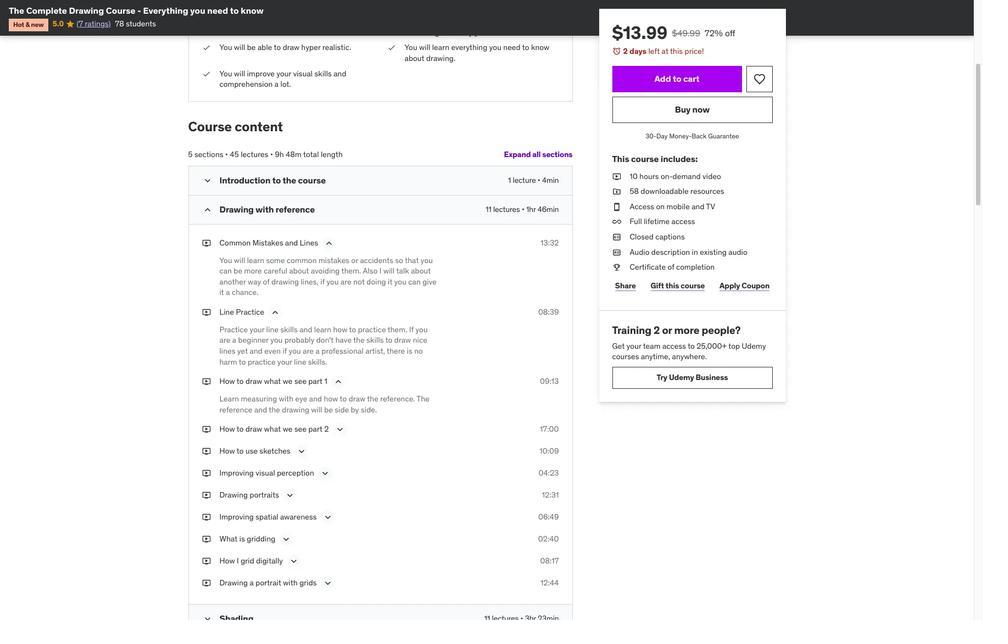 Task type: locate. For each thing, give the bounding box(es) containing it.
add
[[655, 73, 672, 84]]

the down no
[[417, 394, 430, 404]]

you will improve your visual skills and comprehension a lot.
[[220, 68, 347, 89]]

how up side
[[324, 394, 338, 404]]

1 horizontal spatial is
[[407, 346, 413, 356]]

0 vertical spatial lectures
[[241, 149, 269, 159]]

1 vertical spatial course
[[188, 118, 232, 135]]

1 part from the top
[[309, 377, 323, 387]]

visual inside you will improve your visual skills and comprehension a lot.
[[293, 68, 313, 78]]

0 vertical spatial reference.
[[262, 27, 297, 37]]

1 vertical spatial see
[[295, 425, 307, 434]]

a
[[275, 79, 279, 89], [226, 288, 230, 298], [232, 336, 236, 345], [316, 346, 320, 356], [250, 578, 254, 588]]

1 horizontal spatial if
[[321, 277, 325, 287]]

2 small image from the top
[[202, 204, 213, 215]]

wishlist image
[[753, 72, 767, 86]]

06:49
[[539, 513, 559, 522]]

1 vertical spatial reference
[[220, 405, 253, 415]]

2 inside training 2 or more people? get your team access to 25,000+ top udemy courses anytime, anywhere.
[[654, 324, 660, 337]]

learn inside you will learn everything you need to know about drawing.
[[432, 43, 450, 52]]

people?
[[702, 324, 741, 337]]

reference. up you will be able to draw hyper realistic.
[[262, 27, 297, 37]]

drawing left portraits
[[220, 491, 248, 500]]

will left side
[[311, 405, 323, 415]]

drawing down the eye
[[282, 405, 310, 415]]

part for 1
[[309, 377, 323, 387]]

0 horizontal spatial is
[[240, 535, 245, 544]]

12:31
[[542, 491, 559, 500]]

perception
[[277, 469, 314, 478]]

0 vertical spatial part
[[309, 377, 323, 387]]

will for you will learn everything you need to know about drawing.
[[419, 43, 431, 52]]

are inside 'you will learn some common mistakes or accidents so that you can be more careful about avoiding them. also i will talk about another way of drawing lines, if you are not doing it you can give it a chance.'
[[341, 277, 352, 287]]

practice up artist,
[[358, 325, 386, 335]]

0 horizontal spatial if
[[283, 346, 287, 356]]

0 horizontal spatial can
[[220, 266, 232, 276]]

line
[[220, 307, 234, 317]]

draw
[[283, 17, 300, 26], [283, 43, 300, 52], [395, 336, 411, 345], [246, 377, 262, 387], [349, 394, 366, 404], [246, 425, 262, 434]]

1 down skills.
[[325, 377, 328, 387]]

0 horizontal spatial 1
[[325, 377, 328, 387]]

on-
[[661, 171, 673, 181]]

0 vertical spatial them.
[[342, 266, 361, 276]]

1 vertical spatial skills
[[281, 325, 298, 335]]

with
[[351, 17, 366, 26], [256, 204, 274, 215], [279, 394, 294, 404], [283, 578, 298, 588]]

1 horizontal spatial i
[[380, 266, 382, 276]]

2 right alarm icon
[[624, 46, 628, 56]]

improving for improving spatial awareness
[[220, 513, 254, 522]]

improving for improving visual perception
[[220, 469, 254, 478]]

1 how from the top
[[220, 377, 235, 387]]

0 vertical spatial the
[[9, 5, 24, 16]]

you inside the 'you will be able to draw professionally with and without reference.'
[[220, 17, 232, 26]]

1 vertical spatial practice
[[220, 325, 248, 335]]

1 horizontal spatial or
[[663, 324, 672, 337]]

be inside the 'you will be able to draw professionally with and without reference.'
[[247, 17, 256, 26]]

2 what from the top
[[264, 425, 281, 434]]

will down from
[[419, 43, 431, 52]]

with inside learn measuring with eye and how to draw the reference. the reference and the drawing will be side by side.
[[279, 394, 294, 404]]

0 vertical spatial 1
[[508, 175, 511, 185]]

by inside you will be able to learn drawing anything from imagination by yourself.
[[465, 27, 473, 37]]

visual
[[293, 68, 313, 78], [256, 469, 275, 478]]

you
[[190, 5, 205, 16], [490, 43, 502, 52], [421, 255, 433, 265], [327, 277, 339, 287], [395, 277, 407, 287], [416, 325, 428, 335], [271, 336, 283, 345], [289, 346, 301, 356]]

0 horizontal spatial hide lecture description image
[[270, 307, 281, 318]]

so
[[395, 255, 404, 265]]

1 vertical spatial hide lecture description image
[[333, 377, 344, 388]]

2 improving from the top
[[220, 513, 254, 522]]

to up how to use sketches in the bottom left of the page
[[237, 425, 244, 434]]

0 vertical spatial 2
[[624, 46, 628, 56]]

side
[[335, 405, 349, 415]]

completion
[[677, 262, 715, 272]]

line left skills.
[[294, 357, 307, 367]]

small image
[[202, 175, 213, 186], [202, 204, 213, 215], [202, 614, 213, 621]]

you will be able to draw professionally with and without reference.
[[220, 17, 366, 37]]

about
[[405, 53, 425, 63], [289, 266, 309, 276], [411, 266, 431, 276]]

hide lecture description image up learn measuring with eye and how to draw the reference. the reference and the drawing will be side by side.
[[333, 377, 344, 388]]

0 horizontal spatial are
[[220, 336, 231, 345]]

access up the anywhere. at the right bottom
[[663, 341, 687, 351]]

captions
[[656, 232, 685, 242]]

anything
[[517, 17, 546, 26]]

09:13
[[540, 377, 559, 387]]

you down yourself.
[[490, 43, 502, 52]]

0 vertical spatial we
[[283, 377, 293, 387]]

existing
[[700, 247, 727, 257]]

drawing up yourself.
[[487, 17, 515, 26]]

will inside you will improve your visual skills and comprehension a lot.
[[234, 68, 245, 78]]

how for how i grid digitally
[[220, 557, 235, 566]]

reference. inside the 'you will be able to draw professionally with and without reference.'
[[262, 27, 297, 37]]

or inside training 2 or more people? get your team access to 25,000+ top udemy courses anytime, anywhere.
[[663, 324, 672, 337]]

0 horizontal spatial by
[[351, 405, 359, 415]]

access down mobile
[[672, 217, 696, 227]]

content
[[235, 118, 283, 135]]

1 horizontal spatial reference
[[276, 204, 315, 215]]

see
[[295, 377, 307, 387], [295, 425, 307, 434]]

0 vertical spatial know
[[241, 5, 264, 16]]

line practice
[[220, 307, 265, 317]]

lines
[[220, 346, 236, 356]]

3 how from the top
[[220, 447, 235, 456]]

1
[[508, 175, 511, 185], [325, 377, 328, 387]]

your inside training 2 or more people? get your team access to 25,000+ top udemy courses anytime, anywhere.
[[627, 341, 642, 351]]

practice down even
[[248, 357, 276, 367]]

know
[[241, 5, 264, 16], [531, 43, 550, 52]]

0 vertical spatial or
[[352, 255, 358, 265]]

1 vertical spatial access
[[663, 341, 687, 351]]

if inside 'you will learn some common mistakes or accidents so that you can be more careful about avoiding them. also i will talk about another way of drawing lines, if you are not doing it you can give it a chance.'
[[321, 277, 325, 287]]

to up you will be able to draw hyper realistic.
[[274, 17, 281, 26]]

at
[[662, 46, 669, 56]]

that
[[405, 255, 419, 265]]

1 horizontal spatial are
[[303, 346, 314, 356]]

be inside 'you will learn some common mistakes or accidents so that you can be more careful about avoiding them. also i will talk about another way of drawing lines, if you are not doing it you can give it a chance.'
[[234, 266, 242, 276]]

udemy
[[742, 341, 767, 351], [669, 373, 695, 383]]

or up "anytime,"
[[663, 324, 672, 337]]

or right mistakes on the left top of page
[[352, 255, 358, 265]]

drawing down grid
[[220, 578, 248, 588]]

1 horizontal spatial lectures
[[494, 204, 520, 214]]

your
[[277, 68, 291, 78], [250, 325, 265, 335], [627, 341, 642, 351], [278, 357, 292, 367]]

0 horizontal spatial practice
[[248, 357, 276, 367]]

you will learn everything you need to know about drawing.
[[405, 43, 550, 63]]

will inside you will learn everything you need to know about drawing.
[[419, 43, 431, 52]]

drawing for drawing a portrait with grids
[[220, 578, 248, 588]]

includes:
[[661, 154, 698, 165]]

add to cart
[[655, 73, 700, 84]]

to inside button
[[673, 73, 682, 84]]

will inside the 'you will be able to draw professionally with and without reference.'
[[234, 17, 245, 26]]

2 down learn measuring with eye and how to draw the reference. the reference and the drawing will be side by side.
[[325, 425, 329, 434]]

coupon
[[742, 281, 770, 291]]

2 horizontal spatial are
[[341, 277, 352, 287]]

more inside 'you will learn some common mistakes or accidents so that you can be more careful about avoiding them. also i will talk about another way of drawing lines, if you are not doing it you can give it a chance.'
[[244, 266, 262, 276]]

0 vertical spatial skills
[[315, 68, 332, 78]]

practice down "line"
[[220, 325, 248, 335]]

skills inside you will improve your visual skills and comprehension a lot.
[[315, 68, 332, 78]]

portrait
[[256, 578, 281, 588]]

see up the eye
[[295, 377, 307, 387]]

if right even
[[283, 346, 287, 356]]

see for 1
[[295, 377, 307, 387]]

2 vertical spatial show lecture description image
[[289, 557, 300, 568]]

able inside the 'you will be able to draw professionally with and without reference.'
[[258, 17, 272, 26]]

• for 1 lecture • 4min
[[538, 175, 541, 185]]

you inside you will learn everything you need to know about drawing.
[[405, 43, 418, 52]]

will down 'common' in the left top of the page
[[234, 255, 245, 265]]

1 vertical spatial small image
[[202, 204, 213, 215]]

• left 4min
[[538, 175, 541, 185]]

how for how to draw what we see part 1
[[220, 377, 235, 387]]

realistic.
[[323, 43, 351, 52]]

the up side.
[[367, 394, 379, 404]]

a left lot.
[[275, 79, 279, 89]]

line
[[266, 325, 279, 335], [294, 357, 307, 367]]

draw up how to use sketches in the bottom left of the page
[[246, 425, 262, 434]]

you for you will be able to draw professionally with and without reference.
[[220, 17, 232, 26]]

it right doing
[[388, 277, 393, 287]]

1 vertical spatial improving
[[220, 513, 254, 522]]

business
[[696, 373, 729, 383]]

how for how to draw what we see part 2
[[220, 425, 235, 434]]

0 vertical spatial hide lecture description image
[[270, 307, 281, 318]]

part
[[309, 377, 323, 387], [309, 425, 323, 434]]

learn
[[220, 394, 239, 404]]

1 horizontal spatial course
[[188, 118, 232, 135]]

with inside the 'you will be able to draw professionally with and without reference.'
[[351, 17, 366, 26]]

will inside learn measuring with eye and how to draw the reference. the reference and the drawing will be side by side.
[[311, 405, 323, 415]]

able up without
[[258, 17, 272, 26]]

will up 'comprehension'
[[234, 68, 245, 78]]

full
[[630, 217, 642, 227]]

draw inside the 'you will be able to draw professionally with and without reference.'
[[283, 17, 300, 26]]

udemy inside training 2 or more people? get your team access to 25,000+ top udemy courses anytime, anywhere.
[[742, 341, 767, 351]]

your up lot.
[[277, 68, 291, 78]]

sections right all
[[543, 150, 573, 159]]

skills
[[315, 68, 332, 78], [281, 325, 298, 335], [367, 336, 384, 345]]

i inside 'you will learn some common mistakes or accidents so that you can be more careful about avoiding them. also i will talk about another way of drawing lines, if you are not doing it you can give it a chance.'
[[380, 266, 382, 276]]

sketches
[[260, 447, 291, 456]]

be for you will be able to draw hyper realistic.
[[247, 43, 256, 52]]

alarm image
[[613, 47, 621, 56]]

by
[[465, 27, 473, 37], [351, 405, 359, 415]]

you down probably in the bottom left of the page
[[289, 346, 301, 356]]

reference up lines
[[276, 204, 315, 215]]

how inside practice your line skills and learn how to practice them. if you are a beginner you probably don't have the skills to draw nice lines yet and even if you are a professional artist, there is no harm to practice your line skills.
[[333, 325, 348, 335]]

i left grid
[[237, 557, 239, 566]]

able for without
[[258, 17, 272, 26]]

of inside 'you will learn some common mistakes or accidents so that you can be more careful about avoiding them. also i will talk about another way of drawing lines, if you are not doing it you can give it a chance.'
[[263, 277, 270, 287]]

2 we from the top
[[283, 425, 293, 434]]

0 horizontal spatial it
[[220, 288, 224, 298]]

xsmall image
[[202, 43, 211, 53], [387, 43, 396, 53], [613, 171, 621, 182], [613, 186, 621, 197], [613, 202, 621, 212], [613, 232, 621, 243], [202, 238, 211, 249], [613, 247, 621, 258], [202, 307, 211, 318], [202, 377, 211, 387], [202, 447, 211, 457], [202, 491, 211, 501], [202, 557, 211, 567]]

1 horizontal spatial know
[[531, 43, 550, 52]]

and up probably in the bottom left of the page
[[300, 325, 313, 335]]

them. inside practice your line skills and learn how to practice them. if you are a beginner you probably don't have the skills to draw nice lines yet and even if you are a professional artist, there is no harm to practice your line skills.
[[388, 325, 408, 335]]

0 vertical spatial udemy
[[742, 341, 767, 351]]

by up everything in the left top of the page
[[465, 27, 473, 37]]

careful
[[264, 266, 287, 276]]

0 horizontal spatial more
[[244, 266, 262, 276]]

is right what
[[240, 535, 245, 544]]

you will learn some common mistakes or accidents so that you can be more careful about avoiding them. also i will talk about another way of drawing lines, if you are not doing it you can give it a chance.
[[220, 255, 437, 298]]

0 horizontal spatial or
[[352, 255, 358, 265]]

1 vertical spatial them.
[[388, 325, 408, 335]]

will inside you will be able to learn drawing anything from imagination by yourself.
[[419, 17, 431, 26]]

you for you will be able to learn drawing anything from imagination by yourself.
[[405, 17, 418, 26]]

more
[[244, 266, 262, 276], [675, 324, 700, 337]]

0 horizontal spatial course
[[298, 175, 326, 186]]

how to draw what we see part 2
[[220, 425, 329, 434]]

expand
[[504, 150, 531, 159]]

sections inside dropdown button
[[543, 150, 573, 159]]

you inside you will be able to learn drawing anything from imagination by yourself.
[[405, 17, 418, 26]]

know up without
[[241, 5, 264, 16]]

0 vertical spatial if
[[321, 277, 325, 287]]

be inside you will be able to learn drawing anything from imagination by yourself.
[[432, 17, 441, 26]]

you for you will learn everything you need to know about drawing.
[[405, 43, 418, 52]]

0 vertical spatial are
[[341, 277, 352, 287]]

this right at
[[671, 46, 683, 56]]

learn up drawing.
[[432, 43, 450, 52]]

2 see from the top
[[295, 425, 307, 434]]

if down 'avoiding' at the left top
[[321, 277, 325, 287]]

2 vertical spatial small image
[[202, 614, 213, 621]]

are for even
[[303, 346, 314, 356]]

if for even
[[283, 346, 287, 356]]

1 vertical spatial drawing
[[272, 277, 299, 287]]

see down the eye
[[295, 425, 307, 434]]

0 vertical spatial practice
[[358, 325, 386, 335]]

gridding
[[247, 535, 276, 544]]

course down total
[[298, 175, 326, 186]]

skills up probably in the bottom left of the page
[[281, 325, 298, 335]]

what up sketches
[[264, 425, 281, 434]]

what
[[220, 535, 238, 544]]

1 horizontal spatial visual
[[293, 68, 313, 78]]

able for imagination
[[443, 17, 458, 26]]

1 vertical spatial by
[[351, 405, 359, 415]]

drawing inside 'you will learn some common mistakes or accidents so that you can be more careful about avoiding them. also i will talk about another way of drawing lines, if you are not doing it you can give it a chance.'
[[272, 277, 299, 287]]

you inside you will improve your visual skills and comprehension a lot.
[[220, 68, 232, 78]]

will for you will learn some common mistakes or accidents so that you can be more careful about avoiding them. also i will talk about another way of drawing lines, if you are not doing it you can give it a chance.
[[234, 255, 245, 265]]

2 vertical spatial 2
[[325, 425, 329, 434]]

xsmall image
[[202, 68, 211, 79], [613, 217, 621, 228], [613, 262, 621, 273], [202, 425, 211, 435], [202, 469, 211, 479], [202, 513, 211, 523], [202, 535, 211, 545], [202, 578, 211, 589]]

5
[[188, 149, 193, 159]]

about down the common
[[289, 266, 309, 276]]

them.
[[342, 266, 361, 276], [388, 325, 408, 335]]

1 see from the top
[[295, 377, 307, 387]]

to up side
[[340, 394, 347, 404]]

learn left some
[[247, 255, 264, 265]]

0 vertical spatial see
[[295, 377, 307, 387]]

audio
[[729, 247, 748, 257]]

0 vertical spatial visual
[[293, 68, 313, 78]]

0 vertical spatial i
[[380, 266, 382, 276]]

2 part from the top
[[309, 425, 323, 434]]

0 horizontal spatial course
[[106, 5, 136, 16]]

back
[[692, 132, 707, 140]]

1 horizontal spatial udemy
[[742, 341, 767, 351]]

to down anything
[[523, 43, 530, 52]]

be up without
[[247, 17, 256, 26]]

show lecture description image for how i grid digitally
[[289, 557, 300, 568]]

2 how from the top
[[220, 425, 235, 434]]

draw up side.
[[349, 394, 366, 404]]

we for 2
[[283, 425, 293, 434]]

everything
[[452, 43, 488, 52]]

1 vertical spatial reference.
[[381, 394, 415, 404]]

probably
[[285, 336, 315, 345]]

share button
[[613, 275, 639, 297]]

1 what from the top
[[264, 377, 281, 387]]

1 horizontal spatial more
[[675, 324, 700, 337]]

able inside you will be able to learn drawing anything from imagination by yourself.
[[443, 17, 458, 26]]

the complete drawing course - everything you need to know
[[9, 5, 264, 16]]

your inside you will improve your visual skills and comprehension a lot.
[[277, 68, 291, 78]]

buy now button
[[613, 97, 773, 123]]

avoiding
[[311, 266, 340, 276]]

how for how to use sketches
[[220, 447, 235, 456]]

0 vertical spatial show lecture description image
[[322, 513, 333, 524]]

not
[[354, 277, 365, 287]]

improving
[[220, 469, 254, 478], [220, 513, 254, 522]]

drawing down careful
[[272, 277, 299, 287]]

drawing inside learn measuring with eye and how to draw the reference. the reference and the drawing will be side by side.
[[282, 405, 310, 415]]

0 horizontal spatial of
[[263, 277, 270, 287]]

0 vertical spatial access
[[672, 217, 696, 227]]

hide lecture description image
[[270, 307, 281, 318], [333, 377, 344, 388]]

1 horizontal spatial skills
[[315, 68, 332, 78]]

1 vertical spatial or
[[663, 324, 672, 337]]

show lecture description image right grids
[[322, 578, 333, 589]]

are up lines
[[220, 336, 231, 345]]

how down learn
[[220, 425, 235, 434]]

visual down hyper on the left
[[293, 68, 313, 78]]

know down anything
[[531, 43, 550, 52]]

is left no
[[407, 346, 413, 356]]

1 horizontal spatial of
[[668, 262, 675, 272]]

are
[[341, 277, 352, 287], [220, 336, 231, 345], [303, 346, 314, 356]]

able
[[258, 17, 272, 26], [443, 17, 458, 26], [258, 43, 272, 52]]

common mistakes and lines
[[220, 238, 318, 248]]

give
[[423, 277, 437, 287]]

0 vertical spatial improving
[[220, 469, 254, 478]]

how up learn
[[220, 377, 235, 387]]

a left the portrait
[[250, 578, 254, 588]]

1 vertical spatial know
[[531, 43, 550, 52]]

1 small image from the top
[[202, 175, 213, 186]]

your up courses
[[627, 341, 642, 351]]

you inside 'you will learn some common mistakes or accidents so that you can be more careful about avoiding them. also i will talk about another way of drawing lines, if you are not doing it you can give it a chance.'
[[220, 255, 232, 265]]

• for 5 sections • 45 lectures • 9h 48m total length
[[225, 149, 228, 159]]

of down description
[[668, 262, 675, 272]]

the inside learn measuring with eye and how to draw the reference. the reference and the drawing will be side by side.
[[417, 394, 430, 404]]

gift this course link
[[648, 275, 708, 297]]

1 vertical spatial need
[[504, 43, 521, 52]]

and left lines
[[285, 238, 298, 248]]

from
[[405, 27, 421, 37]]

to up imagination
[[459, 17, 466, 26]]

0 vertical spatial need
[[207, 5, 228, 16]]

1 we from the top
[[283, 377, 293, 387]]

to left cart
[[673, 73, 682, 84]]

1 vertical spatial we
[[283, 425, 293, 434]]

access
[[672, 217, 696, 227], [663, 341, 687, 351]]

mobile
[[667, 202, 690, 211]]

with left grids
[[283, 578, 298, 588]]

0 horizontal spatial visual
[[256, 469, 275, 478]]

top
[[729, 341, 741, 351]]

resources
[[691, 186, 725, 196]]

4 how from the top
[[220, 557, 235, 566]]

sections
[[195, 149, 224, 159], [543, 150, 573, 159]]

need down yourself.
[[504, 43, 521, 52]]

improve
[[247, 68, 275, 78]]

you for you will improve your visual skills and comprehension a lot.
[[220, 68, 232, 78]]

if for lines,
[[321, 277, 325, 287]]

1 horizontal spatial can
[[409, 277, 421, 287]]

able down without
[[258, 43, 272, 52]]

reference inside learn measuring with eye and how to draw the reference. the reference and the drawing will be side by side.
[[220, 405, 253, 415]]

how up have
[[333, 325, 348, 335]]

and left tv
[[692, 202, 705, 211]]

by right side
[[351, 405, 359, 415]]

by inside learn measuring with eye and how to draw the reference. the reference and the drawing will be side by side.
[[351, 405, 359, 415]]

1 vertical spatial practice
[[248, 357, 276, 367]]

lectures
[[241, 149, 269, 159], [494, 204, 520, 214]]

them. up not
[[342, 266, 361, 276]]

the up hot at the left of page
[[9, 5, 24, 16]]

1 vertical spatial more
[[675, 324, 700, 337]]

and inside you will improve your visual skills and comprehension a lot.
[[334, 68, 347, 78]]

this right gift
[[666, 281, 680, 291]]

more inside training 2 or more people? get your team access to 25,000+ top udemy courses anytime, anywhere.
[[675, 324, 700, 337]]

0 horizontal spatial need
[[207, 5, 228, 16]]

hide lecture description image for how to draw what we see part 1
[[333, 377, 344, 388]]

draw up you will be able to draw hyper realistic.
[[283, 17, 300, 26]]

1 horizontal spatial reference.
[[381, 394, 415, 404]]

lifetime
[[644, 217, 670, 227]]

able up imagination
[[443, 17, 458, 26]]

2 up team
[[654, 324, 660, 337]]

show lecture description image up "awareness"
[[285, 491, 296, 502]]

course up 5
[[188, 118, 232, 135]]

be up another
[[234, 266, 242, 276]]

learn up don't
[[314, 325, 332, 335]]

1 vertical spatial line
[[294, 357, 307, 367]]

you inside you will learn everything you need to know about drawing.
[[490, 43, 502, 52]]

will for you will be able to draw hyper realistic.
[[234, 43, 245, 52]]

with left the eye
[[279, 394, 294, 404]]

12:44
[[541, 578, 559, 588]]

be for you will be able to draw professionally with and without reference.
[[247, 17, 256, 26]]

0 horizontal spatial reference
[[220, 405, 253, 415]]

to inside training 2 or more people? get your team access to 25,000+ top udemy courses anytime, anywhere.
[[688, 341, 695, 351]]

show lecture description image
[[322, 513, 333, 524], [281, 535, 292, 546], [289, 557, 300, 568]]

ratings)
[[85, 19, 111, 29]]

a up skills.
[[316, 346, 320, 356]]

1 horizontal spatial 1
[[508, 175, 511, 185]]

1 horizontal spatial hide lecture description image
[[333, 377, 344, 388]]

the inside practice your line skills and learn how to practice them. if you are a beginner you probably don't have the skills to draw nice lines yet and even if you are a professional artist, there is no harm to practice your line skills.
[[354, 336, 365, 345]]

if inside practice your line skills and learn how to practice them. if you are a beginner you probably don't have the skills to draw nice lines yet and even if you are a professional artist, there is no harm to practice your line skills.
[[283, 346, 287, 356]]

0 horizontal spatial skills
[[281, 325, 298, 335]]

0 vertical spatial it
[[388, 277, 393, 287]]

show lecture description image
[[335, 425, 346, 436], [296, 447, 307, 458], [320, 469, 331, 480], [285, 491, 296, 502], [322, 578, 333, 589]]

1 improving from the top
[[220, 469, 254, 478]]

it down another
[[220, 288, 224, 298]]

and right the eye
[[309, 394, 322, 404]]

1 vertical spatial lectures
[[494, 204, 520, 214]]

1 vertical spatial of
[[263, 277, 270, 287]]

2 vertical spatial are
[[303, 346, 314, 356]]

draw inside practice your line skills and learn how to practice them. if you are a beginner you probably don't have the skills to draw nice lines yet and even if you are a professional artist, there is no harm to practice your line skills.
[[395, 336, 411, 345]]

0 vertical spatial what
[[264, 377, 281, 387]]



Task type: describe. For each thing, give the bounding box(es) containing it.
to up learn
[[237, 377, 244, 387]]

lecture
[[513, 175, 536, 185]]

drawing for drawing portraits
[[220, 491, 248, 500]]

• left '9h 48m'
[[270, 149, 273, 159]]

need inside you will learn everything you need to know about drawing.
[[504, 43, 521, 52]]

0 horizontal spatial udemy
[[669, 373, 695, 383]]

practice inside practice your line skills and learn how to practice them. if you are a beginner you probably don't have the skills to draw nice lines yet and even if you are a professional artist, there is no harm to practice your line skills.
[[220, 325, 248, 335]]

to left use
[[237, 447, 244, 456]]

digitally
[[256, 557, 283, 566]]

show lecture description image for how to use sketches
[[296, 447, 307, 458]]

draw up measuring
[[246, 377, 262, 387]]

team
[[644, 341, 661, 351]]

you for you will be able to draw hyper realistic.
[[220, 43, 232, 52]]

show lecture description image for how to draw what we see part 2
[[335, 425, 346, 436]]

access inside training 2 or more people? get your team access to 25,000+ top udemy courses anytime, anywhere.
[[663, 341, 687, 351]]

drawing inside you will be able to learn drawing anything from imagination by yourself.
[[487, 17, 515, 26]]

gift this course
[[651, 281, 705, 291]]

1hr
[[527, 204, 536, 214]]

total
[[303, 149, 319, 159]]

will for you will be able to learn drawing anything from imagination by yourself.
[[419, 17, 431, 26]]

13:32
[[541, 238, 559, 248]]

artist,
[[366, 346, 385, 356]]

08:39
[[539, 307, 559, 317]]

1 vertical spatial can
[[409, 277, 421, 287]]

0 horizontal spatial lectures
[[241, 149, 269, 159]]

mistakes
[[253, 238, 283, 248]]

spatial
[[256, 513, 279, 522]]

drawing for drawing with reference
[[220, 204, 254, 215]]

audio description in existing audio
[[630, 247, 748, 257]]

to inside you will learn everything you need to know about drawing.
[[523, 43, 530, 52]]

78 students
[[115, 19, 156, 29]]

4min
[[543, 175, 559, 185]]

and down the beginner
[[250, 346, 263, 356]]

draw inside learn measuring with eye and how to draw the reference. the reference and the drawing will be side by side.
[[349, 394, 366, 404]]

10
[[630, 171, 638, 181]]

them. inside 'you will learn some common mistakes or accidents so that you can be more careful about avoiding them. also i will talk about another way of drawing lines, if you are not doing it you can give it a chance.'
[[342, 266, 361, 276]]

your down even
[[278, 357, 292, 367]]

we for 1
[[283, 377, 293, 387]]

1 vertical spatial i
[[237, 557, 239, 566]]

common
[[220, 238, 251, 248]]

you for you will learn some common mistakes or accidents so that you can be more careful about avoiding them. also i will talk about another way of drawing lines, if you are not doing it you can give it a chance.
[[220, 255, 232, 265]]

without
[[234, 27, 260, 37]]

will for you will improve your visual skills and comprehension a lot.
[[234, 68, 245, 78]]

learn inside practice your line skills and learn how to practice them. if you are a beginner you probably don't have the skills to draw nice lines yet and even if you are a professional artist, there is no harm to practice your line skills.
[[314, 325, 332, 335]]

drawing up the (7
[[69, 5, 104, 16]]

side.
[[361, 405, 377, 415]]

also
[[363, 266, 378, 276]]

2 horizontal spatial skills
[[367, 336, 384, 345]]

chance.
[[232, 288, 259, 298]]

1 lecture • 4min
[[508, 175, 559, 185]]

skills.
[[308, 357, 327, 367]]

closed captions
[[630, 232, 685, 242]]

reference. inside learn measuring with eye and how to draw the reference. the reference and the drawing will be side by side.
[[381, 394, 415, 404]]

30-
[[646, 132, 657, 140]]

price!
[[685, 46, 704, 56]]

will left the talk at top
[[384, 266, 395, 276]]

to down yet
[[239, 357, 246, 367]]

0 horizontal spatial the
[[9, 5, 24, 16]]

see for 2
[[295, 425, 307, 434]]

use
[[246, 447, 258, 456]]

be for you will be able to learn drawing anything from imagination by yourself.
[[432, 17, 441, 26]]

the down measuring
[[269, 405, 280, 415]]

how to draw what we see part 1
[[220, 377, 328, 387]]

or inside 'you will learn some common mistakes or accidents so that you can be more careful about avoiding them. also i will talk about another way of drawing lines, if you are not doing it you can give it a chance.'
[[352, 255, 358, 265]]

11
[[486, 204, 492, 214]]

0 vertical spatial of
[[668, 262, 675, 272]]

this course includes:
[[613, 154, 698, 165]]

know inside you will learn everything you need to know about drawing.
[[531, 43, 550, 52]]

0 vertical spatial course
[[106, 5, 136, 16]]

nice
[[413, 336, 428, 345]]

to inside learn measuring with eye and how to draw the reference. the reference and the drawing will be side by side.
[[340, 394, 347, 404]]

will for you will be able to draw professionally with and without reference.
[[234, 17, 245, 26]]

0 horizontal spatial 2
[[325, 425, 329, 434]]

02:40
[[539, 535, 559, 544]]

0 vertical spatial can
[[220, 266, 232, 276]]

cart
[[684, 73, 700, 84]]

another
[[220, 277, 246, 287]]

length
[[321, 149, 343, 159]]

share
[[616, 281, 636, 291]]

what for 2
[[264, 425, 281, 434]]

you right that
[[421, 255, 433, 265]]

measuring
[[241, 394, 277, 404]]

professionally
[[302, 17, 349, 26]]

0 vertical spatial this
[[671, 46, 683, 56]]

0 vertical spatial reference
[[276, 204, 315, 215]]

1 vertical spatial visual
[[256, 469, 275, 478]]

0 vertical spatial line
[[266, 325, 279, 335]]

are for lines,
[[341, 277, 352, 287]]

what for 1
[[264, 377, 281, 387]]

hide lecture description image for line practice
[[270, 307, 281, 318]]

30-day money-back guarantee
[[646, 132, 740, 140]]

show lecture description image for drawing a portrait with grids
[[322, 578, 333, 589]]

courses
[[613, 352, 640, 362]]

to up there
[[386, 336, 393, 345]]

your up the beginner
[[250, 325, 265, 335]]

what is gridding
[[220, 535, 276, 544]]

to inside you will be able to learn drawing anything from imagination by yourself.
[[459, 17, 466, 26]]

about up give
[[411, 266, 431, 276]]

buy
[[675, 104, 691, 115]]

1 horizontal spatial it
[[388, 277, 393, 287]]

-
[[138, 5, 141, 16]]

to down the 'you will be able to draw professionally with and without reference.'
[[274, 43, 281, 52]]

small image for drawing
[[202, 204, 213, 215]]

1 horizontal spatial line
[[294, 357, 307, 367]]

is inside practice your line skills and learn how to practice them. if you are a beginner you probably don't have the skills to draw nice lines yet and even if you are a professional artist, there is no harm to practice your line skills.
[[407, 346, 413, 356]]

you down 'avoiding' at the left top
[[327, 277, 339, 287]]

5 sections • 45 lectures • 9h 48m total length
[[188, 149, 343, 159]]

you right everything
[[190, 5, 205, 16]]

try udemy business link
[[613, 367, 773, 389]]

0 horizontal spatial sections
[[195, 149, 224, 159]]

46min
[[538, 204, 559, 214]]

how to use sketches
[[220, 447, 291, 456]]

gift
[[651, 281, 665, 291]]

1 vertical spatial course
[[298, 175, 326, 186]]

beginner
[[238, 336, 269, 345]]

a inside 'you will learn some common mistakes or accidents so that you can be more careful about avoiding them. also i will talk about another way of drawing lines, if you are not doing it you can give it a chance.'
[[226, 288, 230, 298]]

grid
[[241, 557, 254, 566]]

audio
[[630, 247, 650, 257]]

1 vertical spatial 1
[[325, 377, 328, 387]]

learn inside you will be able to learn drawing anything from imagination by yourself.
[[468, 17, 485, 26]]

a inside you will improve your visual skills and comprehension a lot.
[[275, 79, 279, 89]]

you right if
[[416, 325, 428, 335]]

have
[[336, 336, 352, 345]]

show lecture description image for improving visual perception
[[320, 469, 331, 480]]

apply
[[720, 281, 741, 291]]

1 horizontal spatial course
[[632, 154, 659, 165]]

how inside learn measuring with eye and how to draw the reference. the reference and the drawing will be side by side.
[[324, 394, 338, 404]]

access
[[630, 202, 655, 211]]

1 vertical spatial this
[[666, 281, 680, 291]]

small image for introduction
[[202, 175, 213, 186]]

apply coupon
[[720, 281, 770, 291]]

a up lines
[[232, 336, 236, 345]]

awareness
[[280, 513, 317, 522]]

doing
[[367, 277, 386, 287]]

the down '9h 48m'
[[283, 175, 296, 186]]

1 horizontal spatial practice
[[358, 325, 386, 335]]

1 vertical spatial it
[[220, 288, 224, 298]]

to down 5 sections • 45 lectures • 9h 48m total length
[[272, 175, 281, 186]]

hide lecture description image
[[324, 238, 335, 249]]

show lecture description image for drawing portraits
[[285, 491, 296, 502]]

introduction
[[220, 175, 271, 186]]

0 vertical spatial practice
[[236, 307, 265, 317]]

add to cart button
[[613, 66, 742, 92]]

you will be able to draw hyper realistic.
[[220, 43, 351, 52]]

no
[[415, 346, 423, 356]]

accidents
[[360, 255, 394, 265]]

portraits
[[250, 491, 279, 500]]

grids
[[300, 578, 317, 588]]

to up have
[[349, 325, 356, 335]]

training 2 or more people? get your team access to 25,000+ top udemy courses anytime, anywhere.
[[613, 324, 767, 362]]

this
[[613, 154, 630, 165]]

and inside the 'you will be able to draw professionally with and without reference.'
[[220, 27, 232, 37]]

part for 2
[[309, 425, 323, 434]]

learn inside 'you will learn some common mistakes or accidents so that you can be more careful about avoiding them. also i will talk about another way of drawing lines, if you are not doing it you can give it a chance.'
[[247, 255, 264, 265]]

full lifetime access
[[630, 217, 696, 227]]

drawing portraits
[[220, 491, 279, 500]]

now
[[693, 104, 710, 115]]

show lecture description image for improving spatial awareness
[[322, 513, 333, 524]]

on
[[657, 202, 665, 211]]

way
[[248, 277, 261, 287]]

certificate
[[630, 262, 666, 272]]

drawing.
[[427, 53, 456, 63]]

with down introduction to the course
[[256, 204, 274, 215]]

$13.99
[[613, 21, 668, 44]]

there
[[387, 346, 405, 356]]

2 horizontal spatial course
[[681, 281, 705, 291]]

lines
[[300, 238, 318, 248]]

1 vertical spatial are
[[220, 336, 231, 345]]

to inside the 'you will be able to draw professionally with and without reference.'
[[274, 17, 281, 26]]

78
[[115, 19, 124, 29]]

(7
[[77, 19, 83, 29]]

be inside learn measuring with eye and how to draw the reference. the reference and the drawing will be side by side.
[[324, 405, 333, 415]]

11 lectures • 1hr 46min
[[486, 204, 559, 214]]

• for 11 lectures • 1hr 46min
[[522, 204, 525, 214]]

and down measuring
[[254, 405, 267, 415]]

3 small image from the top
[[202, 614, 213, 621]]

to up without
[[230, 5, 239, 16]]

show lecture description image for what is gridding
[[281, 535, 292, 546]]

you down the talk at top
[[395, 277, 407, 287]]

draw left hyper on the left
[[283, 43, 300, 52]]

practice your line skills and learn how to practice them. if you are a beginner you probably don't have the skills to draw nice lines yet and even if you are a professional artist, there is no harm to practice your line skills.
[[220, 325, 428, 367]]

hours
[[640, 171, 659, 181]]

you up even
[[271, 336, 283, 345]]

lot.
[[281, 79, 291, 89]]

downloadable
[[641, 186, 689, 196]]

about inside you will learn everything you need to know about drawing.
[[405, 53, 425, 63]]

how i grid digitally
[[220, 557, 283, 566]]

get
[[613, 341, 625, 351]]



Task type: vqa. For each thing, say whether or not it's contained in the screenshot.
eye
yes



